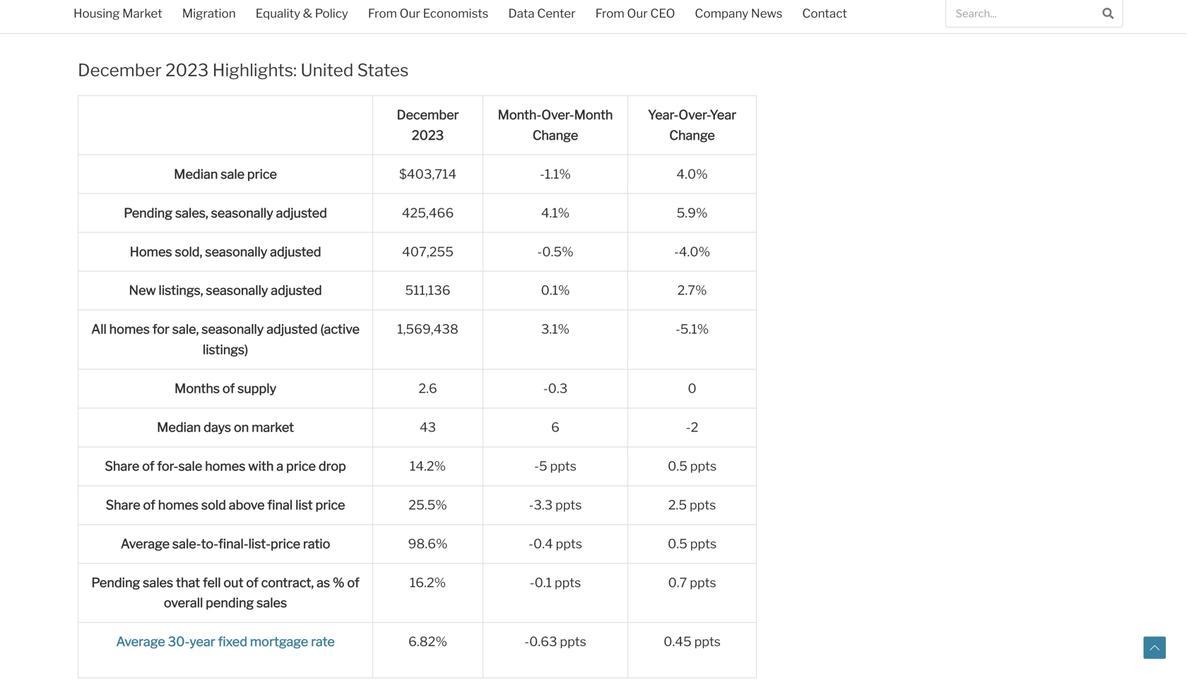 Task type: describe. For each thing, give the bounding box(es) containing it.
-0.1 ppts
[[530, 575, 581, 591]]

fixed
[[218, 634, 247, 650]]

all
[[91, 322, 107, 337]]

- for 3.3
[[529, 498, 534, 513]]

final
[[267, 498, 293, 513]]

ppts down 2.5 ppts
[[690, 536, 717, 552]]

0.5%
[[542, 244, 574, 260]]

average 30-year fixed mortgage rate
[[116, 634, 335, 650]]

-5.1%
[[676, 322, 709, 337]]

equality
[[256, 6, 300, 20]]

- for 0.5%
[[537, 244, 542, 260]]

1,569,438
[[397, 322, 459, 337]]

out
[[224, 575, 244, 591]]

6
[[551, 420, 560, 435]]

contact link
[[793, 0, 857, 30]]

0 vertical spatial 4.0%
[[677, 166, 708, 182]]

adjusted for homes sold, seasonally adjusted
[[270, 244, 321, 260]]

december for december 2023 highlights: united states
[[78, 60, 162, 80]]

0 vertical spatial sales
[[143, 575, 173, 591]]

market
[[252, 420, 294, 435]]

pending
[[206, 596, 254, 611]]

0.45
[[664, 634, 692, 650]]

ppts right the 0.7
[[690, 575, 716, 591]]

equality & policy
[[256, 6, 348, 20]]

0.5 ppts for -5 ppts
[[668, 459, 717, 474]]

0.5 ppts for -0.4 ppts
[[668, 536, 717, 552]]

year-
[[648, 107, 679, 123]]

of for for-
[[142, 459, 154, 474]]

2023 for december 2023 highlights: united states
[[165, 60, 209, 80]]

2023 for december 2023
[[412, 127, 444, 143]]

- for 0.4
[[529, 536, 533, 552]]

-5 ppts
[[534, 459, 577, 474]]

as
[[317, 575, 330, 591]]

sale-
[[172, 536, 201, 552]]

overall
[[164, 596, 203, 611]]

0.5 for -0.4 ppts
[[668, 536, 688, 552]]

pending sales, seasonally adjusted
[[124, 205, 327, 221]]

- for 5
[[534, 459, 539, 474]]

homes inside all homes for sale, seasonally adjusted (active listings)
[[109, 322, 150, 337]]

-0.3
[[543, 381, 568, 396]]

- for 1.1%
[[540, 166, 545, 182]]

final-
[[218, 536, 249, 552]]

pending for pending sales, seasonally adjusted
[[124, 205, 173, 221]]

511,136
[[405, 283, 451, 298]]

homes sold, seasonally adjusted
[[130, 244, 321, 260]]

new listings, seasonally adjusted
[[129, 283, 322, 298]]

1 vertical spatial 4.0%
[[679, 244, 710, 260]]

month-
[[498, 107, 542, 123]]

migration
[[182, 6, 236, 20]]

0.1
[[535, 575, 552, 591]]

4.1%
[[541, 205, 570, 221]]

pending for pending sales that fell out of contract, as % of overall pending sales
[[91, 575, 140, 591]]

0.7 ppts
[[668, 575, 716, 591]]

price left ratio
[[271, 536, 300, 552]]

ppts right 0.4
[[556, 536, 582, 552]]

year-over-year change
[[648, 107, 737, 143]]

407,255
[[402, 244, 454, 260]]

adjusted for new listings, seasonally adjusted
[[271, 283, 322, 298]]

new
[[129, 283, 156, 298]]

seasonally for sales,
[[211, 205, 273, 221]]

housing market
[[74, 6, 162, 20]]

14.2%
[[410, 459, 446, 474]]

migration link
[[172, 0, 246, 30]]

0.7
[[668, 575, 687, 591]]

$403,714
[[399, 166, 457, 182]]

homes
[[130, 244, 172, 260]]

median for median days on market
[[157, 420, 201, 435]]

2.6
[[419, 381, 437, 396]]

share of homes sold above final list price
[[106, 498, 345, 513]]

drop
[[319, 459, 346, 474]]

2
[[691, 420, 699, 435]]

december 2023
[[397, 107, 459, 143]]

months
[[175, 381, 220, 396]]

year
[[190, 634, 215, 650]]

ppts right 2.5
[[690, 498, 716, 513]]

1 vertical spatial sale
[[178, 459, 202, 474]]

supply
[[238, 381, 276, 396]]

ratio
[[303, 536, 330, 552]]

of for homes
[[143, 498, 155, 513]]

ppts down 2
[[690, 459, 717, 474]]

market
[[122, 6, 162, 20]]

-4.0%
[[674, 244, 710, 260]]

rate
[[311, 634, 335, 650]]

(active
[[320, 322, 360, 337]]

2.5 ppts
[[668, 498, 716, 513]]

company news
[[695, 6, 783, 20]]

list-
[[249, 536, 271, 552]]

december 2023 highlights: united states
[[78, 60, 409, 80]]

5
[[539, 459, 547, 474]]

months of supply
[[175, 381, 276, 396]]

ppts right 3.3
[[556, 498, 582, 513]]

data center
[[508, 6, 576, 20]]

- for 5.1%
[[676, 322, 680, 337]]

company news link
[[685, 0, 793, 30]]

16.2%
[[410, 575, 446, 591]]

sale,
[[172, 322, 199, 337]]

mortgage
[[250, 634, 308, 650]]

center
[[537, 6, 576, 20]]

average sale-to-final-list-price ratio
[[121, 536, 330, 552]]

listings)
[[203, 342, 248, 358]]

- for 0.63
[[524, 634, 529, 650]]

from for from our economists
[[368, 6, 397, 20]]

seasonally for listings,
[[206, 283, 268, 298]]

ppts right 0.1 on the left bottom
[[555, 575, 581, 591]]

price up pending sales, seasonally adjusted in the top of the page
[[247, 166, 277, 182]]

0.4
[[533, 536, 553, 552]]

1 vertical spatial sales
[[257, 596, 287, 611]]



Task type: locate. For each thing, give the bounding box(es) containing it.
year
[[710, 107, 737, 123]]

0 vertical spatial sale
[[221, 166, 245, 182]]

search image
[[1103, 8, 1114, 19]]

month
[[574, 107, 613, 123]]

2.5
[[668, 498, 687, 513]]

days
[[204, 420, 231, 435]]

25.5%
[[409, 498, 447, 513]]

december down housing market link
[[78, 60, 162, 80]]

for-
[[157, 459, 178, 474]]

2 from from the left
[[596, 6, 625, 20]]

seasonally up new listings, seasonally adjusted on the left top of page
[[205, 244, 267, 260]]

2 0.5 from the top
[[668, 536, 688, 552]]

- for 2
[[686, 420, 691, 435]]

1 vertical spatial homes
[[205, 459, 246, 474]]

listings,
[[159, 283, 203, 298]]

seasonally down homes sold, seasonally adjusted
[[206, 283, 268, 298]]

2 0.5 ppts from the top
[[668, 536, 717, 552]]

our for economists
[[400, 6, 420, 20]]

from our ceo link
[[586, 0, 685, 30]]

1.1%
[[545, 166, 571, 182]]

adjusted inside all homes for sale, seasonally adjusted (active listings)
[[267, 322, 318, 337]]

30-
[[168, 634, 190, 650]]

of left sold
[[143, 498, 155, 513]]

0 vertical spatial december
[[78, 60, 162, 80]]

from
[[368, 6, 397, 20], [596, 6, 625, 20]]

43
[[420, 420, 436, 435]]

0.45 ppts
[[664, 634, 721, 650]]

that
[[176, 575, 200, 591]]

1 horizontal spatial our
[[627, 6, 648, 20]]

1 vertical spatial 2023
[[412, 127, 444, 143]]

sales left that
[[143, 575, 173, 591]]

sold,
[[175, 244, 202, 260]]

1 horizontal spatial over-
[[679, 107, 710, 123]]

seasonally for sold,
[[205, 244, 267, 260]]

company
[[695, 6, 749, 20]]

2023 down migration link
[[165, 60, 209, 80]]

1 horizontal spatial 2023
[[412, 127, 444, 143]]

1 change from the left
[[533, 127, 578, 143]]

housing
[[74, 6, 120, 20]]

0 vertical spatial average
[[121, 536, 170, 552]]

over- for year-
[[679, 107, 710, 123]]

homes left sold
[[158, 498, 199, 513]]

sales down 'contract,'
[[257, 596, 287, 611]]

0 vertical spatial share
[[105, 459, 139, 474]]

share
[[105, 459, 139, 474], [106, 498, 140, 513]]

median left the days
[[157, 420, 201, 435]]

change down the year-
[[669, 127, 715, 143]]

list
[[295, 498, 313, 513]]

average left 30-
[[116, 634, 165, 650]]

1 vertical spatial share
[[106, 498, 140, 513]]

average 30-year fixed mortgage rate link
[[116, 634, 335, 650]]

equality & policy link
[[246, 0, 358, 30]]

seasonally up homes sold, seasonally adjusted
[[211, 205, 273, 221]]

0.5
[[668, 459, 688, 474], [668, 536, 688, 552]]

december for december 2023
[[397, 107, 459, 123]]

price right a
[[286, 459, 316, 474]]

above
[[229, 498, 265, 513]]

0 vertical spatial pending
[[124, 205, 173, 221]]

with
[[248, 459, 274, 474]]

- for 4.0%
[[674, 244, 679, 260]]

a
[[276, 459, 283, 474]]

average for average sale-to-final-list-price ratio
[[121, 536, 170, 552]]

of for supply
[[223, 381, 235, 396]]

Search... search field
[[946, 0, 1094, 27]]

4.0% down 5.9%
[[679, 244, 710, 260]]

425,466
[[402, 205, 454, 221]]

all homes for sale, seasonally adjusted (active listings)
[[91, 322, 360, 358]]

0 vertical spatial 2023
[[165, 60, 209, 80]]

pending inside "pending sales that fell out of contract, as % of overall pending sales"
[[91, 575, 140, 591]]

economists
[[423, 6, 489, 20]]

0.5 ppts up "0.7 ppts"
[[668, 536, 717, 552]]

-0.63 ppts
[[524, 634, 586, 650]]

price right list
[[316, 498, 345, 513]]

our for ceo
[[627, 6, 648, 20]]

-3.3 ppts
[[529, 498, 582, 513]]

0.3
[[548, 381, 568, 396]]

-1.1%
[[540, 166, 571, 182]]

0 horizontal spatial change
[[533, 127, 578, 143]]

0.63
[[529, 634, 557, 650]]

sale up sold
[[178, 459, 202, 474]]

median up sales,
[[174, 166, 218, 182]]

1 horizontal spatial sale
[[221, 166, 245, 182]]

change for year-
[[669, 127, 715, 143]]

for
[[153, 322, 170, 337]]

of left supply
[[223, 381, 235, 396]]

%
[[333, 575, 345, 591]]

0.5 up 2.5
[[668, 459, 688, 474]]

our left economists
[[400, 6, 420, 20]]

1 vertical spatial pending
[[91, 575, 140, 591]]

0 vertical spatial homes
[[109, 322, 150, 337]]

3.3
[[534, 498, 553, 513]]

2023 inside december 2023
[[412, 127, 444, 143]]

2023 up $403,714
[[412, 127, 444, 143]]

1 0.5 from the top
[[668, 459, 688, 474]]

1 vertical spatial average
[[116, 634, 165, 650]]

states
[[357, 60, 409, 80]]

share for share of homes sold above final list price
[[106, 498, 140, 513]]

- for 0.3
[[543, 381, 548, 396]]

2 change from the left
[[669, 127, 715, 143]]

1 horizontal spatial from
[[596, 6, 625, 20]]

0 horizontal spatial 2023
[[165, 60, 209, 80]]

sales,
[[175, 205, 208, 221]]

0.5 for -5 ppts
[[668, 459, 688, 474]]

contact
[[802, 6, 847, 20]]

over- for month-
[[542, 107, 574, 123]]

-
[[540, 166, 545, 182], [537, 244, 542, 260], [674, 244, 679, 260], [676, 322, 680, 337], [543, 381, 548, 396], [686, 420, 691, 435], [534, 459, 539, 474], [529, 498, 534, 513], [529, 536, 533, 552], [530, 575, 535, 591], [524, 634, 529, 650]]

change inside month-over-month change
[[533, 127, 578, 143]]

average for average 30-year fixed mortgage rate
[[116, 634, 165, 650]]

of
[[223, 381, 235, 396], [142, 459, 154, 474], [143, 498, 155, 513], [246, 575, 258, 591], [347, 575, 360, 591]]

average
[[121, 536, 170, 552], [116, 634, 165, 650]]

from our ceo
[[596, 6, 675, 20]]

2 over- from the left
[[679, 107, 710, 123]]

2 our from the left
[[627, 6, 648, 20]]

homes left with
[[205, 459, 246, 474]]

0 horizontal spatial sale
[[178, 459, 202, 474]]

1 vertical spatial 0.5
[[668, 536, 688, 552]]

fell
[[203, 575, 221, 591]]

1 vertical spatial december
[[397, 107, 459, 123]]

of right %
[[347, 575, 360, 591]]

adjusted for pending sales, seasonally adjusted
[[276, 205, 327, 221]]

pending sales that fell out of contract, as % of overall pending sales
[[91, 575, 360, 611]]

1 horizontal spatial december
[[397, 107, 459, 123]]

share for share of for-sale homes with a price drop
[[105, 459, 139, 474]]

ppts right the 0.63
[[560, 634, 586, 650]]

None search field
[[946, 0, 1123, 28]]

0 horizontal spatial our
[[400, 6, 420, 20]]

0 vertical spatial median
[[174, 166, 218, 182]]

of left for-
[[142, 459, 154, 474]]

median sale price
[[174, 166, 277, 182]]

our left ceo
[[627, 6, 648, 20]]

of right out
[[246, 575, 258, 591]]

data center link
[[499, 0, 586, 30]]

2 vertical spatial homes
[[158, 498, 199, 513]]

change for month-
[[533, 127, 578, 143]]

ppts right 0.45
[[694, 634, 721, 650]]

1 our from the left
[[400, 6, 420, 20]]

&
[[303, 6, 312, 20]]

sold
[[201, 498, 226, 513]]

1 horizontal spatial sales
[[257, 596, 287, 611]]

1 vertical spatial median
[[157, 420, 201, 435]]

1 over- from the left
[[542, 107, 574, 123]]

sale up pending sales, seasonally adjusted in the top of the page
[[221, 166, 245, 182]]

median
[[174, 166, 218, 182], [157, 420, 201, 435]]

0 horizontal spatial from
[[368, 6, 397, 20]]

0.5 down 2.5
[[668, 536, 688, 552]]

ppts right 5
[[550, 459, 577, 474]]

homes right all
[[109, 322, 150, 337]]

3.1%
[[541, 322, 570, 337]]

ceo
[[650, 6, 675, 20]]

1 vertical spatial 0.5 ppts
[[668, 536, 717, 552]]

median days on market
[[157, 420, 294, 435]]

1 horizontal spatial homes
[[158, 498, 199, 513]]

from our economists link
[[358, 0, 499, 30]]

sale
[[221, 166, 245, 182], [178, 459, 202, 474]]

change inside year-over-year change
[[669, 127, 715, 143]]

1 0.5 ppts from the top
[[668, 459, 717, 474]]

1 horizontal spatial change
[[669, 127, 715, 143]]

news
[[751, 6, 783, 20]]

change up -1.1%
[[533, 127, 578, 143]]

0.5 ppts down -2
[[668, 459, 717, 474]]

data
[[508, 6, 535, 20]]

share of for-sale homes with a price drop
[[105, 459, 346, 474]]

contract,
[[261, 575, 314, 591]]

ppts
[[550, 459, 577, 474], [690, 459, 717, 474], [556, 498, 582, 513], [690, 498, 716, 513], [556, 536, 582, 552], [690, 536, 717, 552], [555, 575, 581, 591], [690, 575, 716, 591], [560, 634, 586, 650], [694, 634, 721, 650]]

over- inside month-over-month change
[[542, 107, 574, 123]]

december
[[78, 60, 162, 80], [397, 107, 459, 123]]

united
[[301, 60, 354, 80]]

0 horizontal spatial over-
[[542, 107, 574, 123]]

seasonally
[[211, 205, 273, 221], [205, 244, 267, 260], [206, 283, 268, 298], [202, 322, 264, 337]]

from left ceo
[[596, 6, 625, 20]]

from right policy
[[368, 6, 397, 20]]

december up $403,714
[[397, 107, 459, 123]]

0 horizontal spatial homes
[[109, 322, 150, 337]]

0.1%
[[541, 283, 570, 298]]

- for 0.1
[[530, 575, 535, 591]]

2 horizontal spatial homes
[[205, 459, 246, 474]]

1 from from the left
[[368, 6, 397, 20]]

from for from our ceo
[[596, 6, 625, 20]]

median for median sale price
[[174, 166, 218, 182]]

0 vertical spatial 0.5 ppts
[[668, 459, 717, 474]]

0 vertical spatial 0.5
[[668, 459, 688, 474]]

6.82%
[[408, 634, 447, 650]]

5.1%
[[680, 322, 709, 337]]

0 horizontal spatial sales
[[143, 575, 173, 591]]

seasonally inside all homes for sale, seasonally adjusted (active listings)
[[202, 322, 264, 337]]

over- inside year-over-year change
[[679, 107, 710, 123]]

4.0%
[[677, 166, 708, 182], [679, 244, 710, 260]]

0 horizontal spatial december
[[78, 60, 162, 80]]

average left sale-
[[121, 536, 170, 552]]

4.0% up 5.9%
[[677, 166, 708, 182]]

on
[[234, 420, 249, 435]]

seasonally up listings)
[[202, 322, 264, 337]]

housing market link
[[64, 0, 172, 30]]

to-
[[201, 536, 218, 552]]



Task type: vqa. For each thing, say whether or not it's contained in the screenshot.


